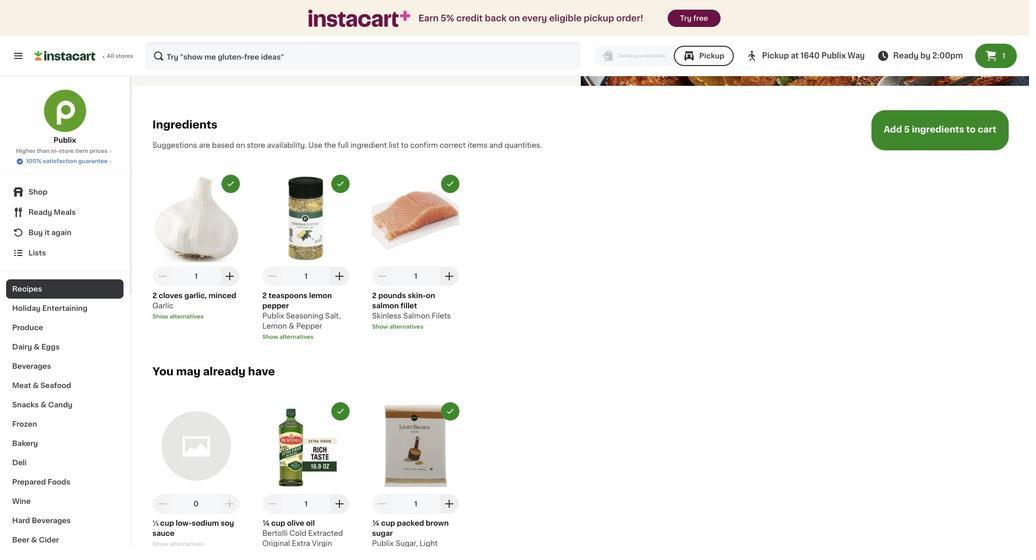 Task type: locate. For each thing, give the bounding box(es) containing it.
2 horizontal spatial show alternatives button
[[372, 323, 460, 331]]

2 up pepper at the bottom left of page
[[262, 292, 267, 299]]

show down lemon
[[262, 335, 278, 340]]

¼ for ¼ cup packed brown sugar publix sugar, light
[[372, 520, 380, 527]]

increment quantity image up "minced"
[[224, 270, 236, 283]]

2 time from the left
[[359, 8, 372, 13]]

ready left by
[[894, 52, 919, 60]]

& for candy
[[41, 402, 46, 409]]

1 horizontal spatial increment quantity image
[[444, 270, 456, 283]]

show down sauce in the left bottom of the page
[[153, 542, 168, 548]]

higher
[[16, 148, 35, 154]]

1 horizontal spatial 2
[[262, 292, 267, 299]]

alternatives
[[170, 314, 204, 320], [390, 324, 424, 330], [280, 335, 314, 340], [170, 542, 204, 548]]

1 horizontal spatial decrement quantity image
[[267, 270, 279, 283]]

buy
[[28, 229, 43, 236]]

2 for 2 teaspoons lemon pepper
[[262, 292, 267, 299]]

3 2 from the left
[[372, 292, 377, 299]]

1 vertical spatial ready
[[28, 209, 52, 216]]

prepared foods link
[[6, 473, 124, 492]]

active
[[288, 8, 306, 13]]

decrement quantity image up ⅓ at bottom
[[157, 498, 169, 511]]

1 horizontal spatial ready
[[894, 52, 919, 60]]

eggs
[[41, 344, 60, 351]]

1 decrement quantity image from the left
[[157, 498, 169, 511]]

show down skinless
[[372, 324, 388, 330]]

ready inside popup button
[[28, 209, 52, 216]]

share recipe button
[[288, 38, 348, 48]]

None search field
[[145, 42, 581, 70]]

store inside higher than in-store item prices link
[[59, 148, 74, 154]]

1
[[1003, 52, 1006, 60], [195, 273, 198, 280], [305, 273, 308, 280], [415, 273, 418, 280], [305, 501, 308, 508], [415, 501, 418, 508]]

prices
[[90, 148, 108, 154]]

cup inside ⅓ cup low-sodium soy sauce show alternatives
[[160, 520, 174, 527]]

100% satisfaction guarantee
[[26, 159, 108, 164]]

delicious salmon image
[[581, 0, 1030, 86]]

beer & cider
[[12, 537, 59, 544]]

and
[[490, 142, 503, 149]]

& left eggs
[[34, 344, 40, 351]]

time right the active
[[308, 8, 321, 13]]

buy it again link
[[6, 223, 124, 243]]

higher than in-store item prices link
[[16, 147, 114, 156]]

1 horizontal spatial pickup
[[763, 52, 790, 60]]

sugar
[[372, 530, 393, 537]]

1 min from the left
[[302, 16, 316, 23]]

satisfaction
[[43, 159, 77, 164]]

pickup button
[[674, 46, 734, 66]]

1 decrement quantity image from the left
[[157, 270, 169, 283]]

0 horizontal spatial on
[[236, 142, 245, 149]]

frozen
[[12, 421, 37, 428]]

alternatives inside 2 cloves garlic, minced garlic show alternatives
[[170, 314, 204, 320]]

pickup left at at the top
[[763, 52, 790, 60]]

2 horizontal spatial decrement quantity image
[[376, 498, 389, 511]]

& inside the meat & seafood link
[[33, 382, 39, 390]]

0 vertical spatial beverages
[[12, 363, 51, 370]]

hard
[[12, 518, 30, 525]]

than
[[37, 148, 50, 154]]

pickup
[[584, 14, 615, 22]]

increment quantity image for 2 teaspoons lemon pepper
[[334, 270, 346, 283]]

increment quantity image up extracted on the bottom left
[[334, 498, 346, 511]]

low-
[[176, 520, 192, 527]]

0 horizontal spatial decrement quantity image
[[157, 498, 169, 511]]

2 inside 2 teaspoons lemon pepper publix seasoning salt, lemon & pepper show alternatives
[[262, 292, 267, 299]]

& inside dairy & eggs link
[[34, 344, 40, 351]]

recipe inside share recipe button
[[324, 39, 348, 46]]

0 horizontal spatial ¼
[[262, 520, 270, 527]]

pickup down free
[[700, 52, 725, 60]]

eligible
[[550, 14, 582, 22]]

0 horizontal spatial min
[[302, 16, 316, 23]]

1 horizontal spatial show alternatives button
[[262, 334, 350, 342]]

0
[[194, 501, 199, 508]]

recipe
[[324, 39, 348, 46], [397, 39, 420, 46]]

0 horizontal spatial 2
[[153, 292, 157, 299]]

1 recipe from the left
[[324, 39, 348, 46]]

2 vertical spatial on
[[426, 292, 436, 299]]

time up 25
[[359, 8, 372, 13]]

prepared
[[12, 479, 46, 486]]

2 cup from the left
[[271, 520, 285, 527]]

2 up salmon
[[372, 292, 377, 299]]

1 time from the left
[[308, 8, 321, 13]]

2 vertical spatial show alternatives button
[[262, 334, 350, 342]]

to right the list
[[401, 142, 409, 149]]

cart
[[978, 126, 997, 134]]

1 inside 1 button
[[1003, 52, 1006, 60]]

hard beverages
[[12, 518, 71, 525]]

minced
[[209, 292, 236, 299]]

0 vertical spatial on
[[509, 14, 520, 22]]

total
[[344, 8, 358, 13]]

alternatives inside ⅓ cup low-sodium soy sauce show alternatives
[[170, 542, 204, 548]]

3 decrement quantity image from the left
[[376, 270, 389, 283]]

lemon
[[262, 323, 287, 330]]

0 horizontal spatial decrement quantity image
[[157, 270, 169, 283]]

order!
[[617, 14, 644, 22]]

1 for 2 pounds skin-on salmon fillet
[[415, 273, 418, 280]]

0 horizontal spatial cup
[[160, 520, 174, 527]]

publix link
[[42, 88, 87, 145]]

cold
[[290, 530, 307, 537]]

¼ up bertolli at the left of page
[[262, 520, 270, 527]]

pickup inside button
[[700, 52, 725, 60]]

decrement quantity image for pounds
[[376, 270, 389, 283]]

& inside snacks & candy link
[[41, 402, 46, 409]]

2
[[153, 292, 157, 299], [262, 292, 267, 299], [372, 292, 377, 299]]

alternatives inside 2 pounds skin-on salmon fillet skinless salmon filets show alternatives
[[390, 324, 424, 330]]

0 horizontal spatial recipe
[[324, 39, 348, 46]]

use
[[309, 142, 323, 149]]

decrement quantity image for ¼ cup packed brown sugar publix sugar, light
[[376, 498, 389, 511]]

in-
[[51, 148, 59, 154]]

recipe right save
[[397, 39, 420, 46]]

on right based
[[236, 142, 245, 149]]

add 5 ingredients to cart button
[[872, 110, 1009, 150]]

decrement quantity image up cloves
[[157, 270, 169, 283]]

1 horizontal spatial on
[[426, 292, 436, 299]]

decrement quantity image
[[157, 270, 169, 283], [267, 270, 279, 283], [376, 270, 389, 283]]

Search field
[[146, 43, 580, 69]]

cup for olive
[[271, 520, 285, 527]]

show down garlic
[[153, 314, 168, 320]]

beverages down dairy & eggs
[[12, 363, 51, 370]]

ready down shop
[[28, 209, 52, 216]]

ready by 2:00pm link
[[878, 50, 964, 62]]

store up 100% satisfaction guarantee button
[[59, 148, 74, 154]]

show alternatives button for salt,
[[262, 334, 350, 342]]

4
[[338, 16, 343, 23]]

1 vertical spatial on
[[236, 142, 245, 149]]

2 horizontal spatial decrement quantity image
[[376, 270, 389, 283]]

0 horizontal spatial ready
[[28, 209, 52, 216]]

0 horizontal spatial store
[[59, 148, 74, 154]]

pepper
[[296, 323, 322, 330]]

alternatives down pepper
[[280, 335, 314, 340]]

unselect item image for 2 pounds skin-on salmon fillet
[[446, 179, 455, 189]]

0 vertical spatial increment quantity image
[[444, 270, 456, 283]]

foods
[[48, 479, 70, 486]]

cup for low-
[[160, 520, 174, 527]]

alternatives inside 2 teaspoons lemon pepper publix seasoning salt, lemon & pepper show alternatives
[[280, 335, 314, 340]]

1 for 2 teaspoons lemon pepper
[[305, 273, 308, 280]]

show alternatives button down pepper
[[262, 334, 350, 342]]

2 recipe from the left
[[397, 39, 420, 46]]

recipes link
[[6, 280, 124, 299]]

¼ inside ¼ cup packed brown sugar publix sugar, light
[[372, 520, 380, 527]]

& left candy
[[41, 402, 46, 409]]

pickup inside popup button
[[763, 52, 790, 60]]

show alternatives button for skinless
[[372, 323, 460, 331]]

share
[[301, 39, 323, 46]]

brown
[[426, 520, 449, 527]]

increment quantity image
[[444, 270, 456, 283], [334, 498, 346, 511]]

& for eggs
[[34, 344, 40, 351]]

increment quantity image up the brown on the bottom of the page
[[444, 498, 456, 511]]

decrement quantity image up bertolli at the left of page
[[267, 498, 279, 511]]

1 for ¼ cup olive oil
[[305, 501, 308, 508]]

every
[[522, 14, 547, 22]]

original
[[262, 541, 290, 548]]

0 vertical spatial show alternatives button
[[153, 313, 240, 321]]

0 horizontal spatial pickup
[[700, 52, 725, 60]]

to
[[967, 126, 976, 134], [401, 142, 409, 149]]

shop
[[28, 189, 48, 196]]

time inside active time 15 min
[[308, 8, 321, 13]]

express icon image
[[309, 10, 411, 27]]

show alternatives button down garlic,
[[153, 313, 240, 321]]

alternatives down garlic,
[[170, 314, 204, 320]]

cup for packed
[[381, 520, 395, 527]]

2 ¼ from the left
[[372, 520, 380, 527]]

2 decrement quantity image from the left
[[267, 270, 279, 283]]

decrement quantity image up pounds at left bottom
[[376, 270, 389, 283]]

alternatives down low-
[[170, 542, 204, 548]]

publix left way
[[822, 52, 846, 60]]

2 up garlic
[[153, 292, 157, 299]]

2 inside 2 cloves garlic, minced garlic show alternatives
[[153, 292, 157, 299]]

decrement quantity image up teaspoons
[[267, 270, 279, 283]]

2 decrement quantity image from the left
[[267, 498, 279, 511]]

& inside beer & cider link
[[31, 537, 37, 544]]

higher than in-store item prices
[[16, 148, 108, 154]]

show alternatives button down 'salmon'
[[372, 323, 460, 331]]

2 horizontal spatial 2
[[372, 292, 377, 299]]

on right the back
[[509, 14, 520, 22]]

beverages up cider
[[32, 518, 71, 525]]

2 for 2 pounds skin-on salmon fillet
[[372, 292, 377, 299]]

show alternatives button for alternatives
[[153, 313, 240, 321]]

1 horizontal spatial recipe
[[397, 39, 420, 46]]

2 for 2 cloves garlic, minced
[[153, 292, 157, 299]]

& down seasoning
[[289, 323, 295, 330]]

unselect item image for ¼ cup packed brown sugar
[[446, 407, 455, 416]]

increment quantity image up filets
[[444, 270, 456, 283]]

already
[[203, 367, 246, 377]]

1 for 2 cloves garlic, minced
[[195, 273, 198, 280]]

beverages link
[[6, 357, 124, 376]]

¼ up sugar
[[372, 520, 380, 527]]

may
[[176, 367, 201, 377]]

to inside "add 5 ingredients to cart" button
[[967, 126, 976, 134]]

2 inside 2 pounds skin-on salmon fillet skinless salmon filets show alternatives
[[372, 292, 377, 299]]

ready for ready by 2:00pm
[[894, 52, 919, 60]]

min right 25
[[364, 16, 378, 23]]

garlic,
[[184, 292, 207, 299]]

unselect item image
[[226, 179, 235, 189], [446, 179, 455, 189], [336, 407, 345, 416], [446, 407, 455, 416]]

3 decrement quantity image from the left
[[376, 498, 389, 511]]

cup up sugar
[[381, 520, 395, 527]]

recipe for save recipe
[[397, 39, 420, 46]]

1 horizontal spatial min
[[364, 16, 378, 23]]

min right 15
[[302, 16, 316, 23]]

dairy & eggs
[[12, 344, 60, 351]]

publix inside popup button
[[822, 52, 846, 60]]

1 horizontal spatial to
[[967, 126, 976, 134]]

teaspoons
[[269, 292, 308, 299]]

at
[[791, 52, 799, 60]]

cup up sauce in the left bottom of the page
[[160, 520, 174, 527]]

15
[[293, 16, 301, 23]]

3 cup from the left
[[381, 520, 395, 527]]

0 vertical spatial ready
[[894, 52, 919, 60]]

& right meat
[[33, 382, 39, 390]]

by
[[921, 52, 931, 60]]

1 horizontal spatial ¼
[[372, 520, 380, 527]]

100%
[[26, 159, 41, 164]]

0 horizontal spatial time
[[308, 8, 321, 13]]

1 horizontal spatial time
[[359, 8, 372, 13]]

cup inside ¼ cup packed brown sugar publix sugar, light
[[381, 520, 395, 527]]

time for 15 min
[[308, 8, 321, 13]]

save
[[378, 39, 395, 46]]

cup inside '¼ cup olive oil bertolli cold extracted original extra virgi'
[[271, 520, 285, 527]]

1 horizontal spatial store
[[247, 142, 265, 149]]

increment quantity image up salt,
[[334, 270, 346, 283]]

product group
[[153, 175, 240, 321], [262, 175, 350, 342], [372, 175, 460, 331], [153, 403, 240, 548], [262, 403, 350, 548], [372, 403, 460, 548]]

ingredient
[[351, 142, 387, 149]]

1 horizontal spatial decrement quantity image
[[267, 498, 279, 511]]

increment quantity image
[[224, 270, 236, 283], [334, 270, 346, 283], [224, 498, 236, 511], [444, 498, 456, 511]]

confirm
[[411, 142, 438, 149]]

increment quantity image for ¼ cup packed brown sugar
[[444, 498, 456, 511]]

garlic
[[153, 303, 174, 310]]

cup up bertolli at the left of page
[[271, 520, 285, 527]]

suggestions are based on store availability. use the full ingredient list to confirm correct items and quantities.
[[153, 142, 542, 149]]

item
[[75, 148, 88, 154]]

⅓ cup low-sodium soy sauce show alternatives
[[153, 520, 234, 548]]

2 horizontal spatial cup
[[381, 520, 395, 527]]

save recipe button
[[364, 38, 420, 48]]

1 cup from the left
[[160, 520, 174, 527]]

1 2 from the left
[[153, 292, 157, 299]]

2 2 from the left
[[262, 292, 267, 299]]

¼ inside '¼ cup olive oil bertolli cold extracted original extra virgi'
[[262, 520, 270, 527]]

alternatives down 'salmon'
[[390, 324, 424, 330]]

credit
[[457, 14, 483, 22]]

2 min from the left
[[364, 16, 378, 23]]

publix up higher than in-store item prices link
[[53, 137, 76, 144]]

pounds
[[379, 292, 406, 299]]

sugar,
[[396, 541, 418, 548]]

1 horizontal spatial cup
[[271, 520, 285, 527]]

0 horizontal spatial increment quantity image
[[334, 498, 346, 511]]

decrement quantity image up sugar
[[376, 498, 389, 511]]

produce
[[12, 324, 43, 332]]

bakery
[[12, 440, 38, 448]]

quantities.
[[505, 142, 542, 149]]

& right beer
[[31, 537, 37, 544]]

increment quantity image for ¼ cup olive oil
[[334, 498, 346, 511]]

on up filets
[[426, 292, 436, 299]]

0 horizontal spatial to
[[401, 142, 409, 149]]

publix up lemon
[[262, 313, 284, 320]]

the
[[324, 142, 336, 149]]

0 vertical spatial to
[[967, 126, 976, 134]]

publix logo image
[[42, 88, 87, 133]]

recipe inside save recipe button
[[397, 39, 420, 46]]

on
[[509, 14, 520, 22], [236, 142, 245, 149], [426, 292, 436, 299]]

publix down sugar
[[372, 541, 394, 548]]

time for 4 hr 25 min
[[359, 8, 372, 13]]

0 horizontal spatial show alternatives button
[[153, 313, 240, 321]]

2 horizontal spatial on
[[509, 14, 520, 22]]

store left availability.
[[247, 142, 265, 149]]

decrement quantity image
[[157, 498, 169, 511], [267, 498, 279, 511], [376, 498, 389, 511]]

1 vertical spatial increment quantity image
[[334, 498, 346, 511]]

holiday entertaining link
[[6, 299, 124, 318]]

1 vertical spatial show alternatives button
[[372, 323, 460, 331]]

way
[[848, 52, 865, 60]]

on inside 2 pounds skin-on salmon fillet skinless salmon filets show alternatives
[[426, 292, 436, 299]]

time inside the total time 4 hr 25 min
[[359, 8, 372, 13]]

cider
[[39, 537, 59, 544]]

1 ¼ from the left
[[262, 520, 270, 527]]

increment quantity image for 2 cloves garlic, minced
[[224, 270, 236, 283]]

recipe down 4
[[324, 39, 348, 46]]

to left cart
[[967, 126, 976, 134]]



Task type: vqa. For each thing, say whether or not it's contained in the screenshot.


Task type: describe. For each thing, give the bounding box(es) containing it.
deli
[[12, 460, 27, 467]]

lists
[[28, 250, 46, 257]]

lists link
[[6, 243, 124, 263]]

publix inside 2 teaspoons lemon pepper publix seasoning salt, lemon & pepper show alternatives
[[262, 313, 284, 320]]

snacks & candy
[[12, 402, 72, 409]]

bertolli
[[262, 530, 288, 537]]

snacks
[[12, 402, 39, 409]]

min inside the total time 4 hr 25 min
[[364, 16, 378, 23]]

buy it again
[[28, 229, 72, 236]]

dairy
[[12, 344, 32, 351]]

ready by 2:00pm
[[894, 52, 964, 60]]

filets
[[432, 313, 451, 320]]

skin-
[[408, 292, 426, 299]]

prepared foods
[[12, 479, 70, 486]]

2:00pm
[[933, 52, 964, 60]]

active time 15 min
[[288, 8, 321, 23]]

decrement quantity image for ¼ cup olive oil bertolli cold extracted original extra virgi
[[267, 498, 279, 511]]

extracted
[[308, 530, 343, 537]]

unselect item image for ¼ cup olive oil
[[336, 407, 345, 416]]

publix inside ¼ cup packed brown sugar publix sugar, light
[[372, 541, 394, 548]]

ready meals link
[[6, 202, 124, 223]]

soy
[[221, 520, 234, 527]]

¼ for ¼ cup olive oil bertolli cold extracted original extra virgi
[[262, 520, 270, 527]]

1 vertical spatial beverages
[[32, 518, 71, 525]]

product group containing 0
[[153, 403, 240, 548]]

1 vertical spatial to
[[401, 142, 409, 149]]

pepper
[[262, 303, 289, 310]]

snacks & candy link
[[6, 396, 124, 415]]

ready meals button
[[6, 202, 124, 223]]

salmon
[[372, 303, 399, 310]]

decrement quantity image inside product group
[[157, 498, 169, 511]]

it
[[45, 229, 50, 236]]

hard beverages link
[[6, 512, 124, 531]]

you may already have
[[153, 367, 275, 377]]

on for 2 pounds skin-on salmon fillet skinless salmon filets show alternatives
[[426, 292, 436, 299]]

meat & seafood link
[[6, 376, 124, 396]]

& for seafood
[[33, 382, 39, 390]]

5%
[[441, 14, 455, 22]]

you
[[153, 367, 174, 377]]

deli link
[[6, 454, 124, 473]]

packed
[[397, 520, 424, 527]]

show inside 2 cloves garlic, minced garlic show alternatives
[[153, 314, 168, 320]]

stores
[[115, 53, 134, 59]]

seasoning
[[286, 313, 324, 320]]

unselect item image
[[336, 179, 345, 189]]

service type group
[[594, 46, 734, 66]]

increment quantity image for 2 pounds skin-on salmon fillet
[[444, 270, 456, 283]]

1 for ¼ cup packed brown sugar
[[415, 501, 418, 508]]

items
[[468, 142, 488, 149]]

beer & cider link
[[6, 531, 124, 548]]

show inside 2 teaspoons lemon pepper publix seasoning salt, lemon & pepper show alternatives
[[262, 335, 278, 340]]

availability.
[[267, 142, 307, 149]]

pickup for pickup
[[700, 52, 725, 60]]

show inside 2 pounds skin-on salmon fillet skinless salmon filets show alternatives
[[372, 324, 388, 330]]

2 cloves garlic, minced garlic show alternatives
[[153, 292, 236, 320]]

add
[[884, 126, 903, 134]]

ready for ready meals
[[28, 209, 52, 216]]

all stores link
[[35, 42, 134, 70]]

add 5 ingredients to cart
[[884, 126, 997, 134]]

increment quantity image up soy
[[224, 498, 236, 511]]

¼ cup packed brown sugar publix sugar, light
[[372, 520, 449, 548]]

& for cider
[[31, 537, 37, 544]]

& inside 2 teaspoons lemon pepper publix seasoning salt, lemon & pepper show alternatives
[[289, 323, 295, 330]]

decrement quantity image for teaspoons
[[267, 270, 279, 283]]

decrement quantity image for cloves
[[157, 270, 169, 283]]

extra
[[292, 541, 310, 548]]

candy
[[48, 402, 72, 409]]

sauce
[[153, 530, 175, 537]]

salmon
[[404, 313, 430, 320]]

recipe for share recipe
[[324, 39, 348, 46]]

olive
[[287, 520, 305, 527]]

2 pounds skin-on salmon fillet skinless salmon filets show alternatives
[[372, 292, 451, 330]]

recipes
[[12, 286, 42, 293]]

all
[[107, 53, 114, 59]]

cloves
[[159, 292, 183, 299]]

pickup for pickup at 1640 publix way
[[763, 52, 790, 60]]

frozen link
[[6, 415, 124, 434]]

100% satisfaction guarantee button
[[16, 156, 114, 166]]

⅓
[[153, 520, 159, 527]]

earn 5% credit back on every eligible pickup order!
[[419, 14, 644, 22]]

meat & seafood
[[12, 382, 71, 390]]

oil
[[306, 520, 315, 527]]

wine link
[[6, 492, 124, 512]]

entertaining
[[42, 305, 88, 312]]

have
[[248, 367, 275, 377]]

¼ cup olive oil bertolli cold extracted original extra virgi
[[262, 520, 343, 548]]

pickup at 1640 publix way button
[[746, 42, 865, 70]]

5
[[905, 126, 911, 134]]

list
[[389, 142, 400, 149]]

instacart logo image
[[35, 50, 96, 62]]

servings
[[395, 8, 420, 13]]

unselect item image for 2 cloves garlic, minced
[[226, 179, 235, 189]]

show inside ⅓ cup low-sodium soy sauce show alternatives
[[153, 542, 168, 548]]

dairy & eggs link
[[6, 338, 124, 357]]

beer
[[12, 537, 29, 544]]

servings 8
[[395, 8, 420, 23]]

319
[[437, 17, 450, 24]]

try free
[[680, 15, 709, 22]]

holiday entertaining
[[12, 305, 88, 312]]

min inside active time 15 min
[[302, 16, 316, 23]]

2 teaspoons lemon pepper publix seasoning salt, lemon & pepper show alternatives
[[262, 292, 341, 340]]

on for suggestions are based on store availability. use the full ingredient list to confirm correct items and quantities.
[[236, 142, 245, 149]]

1640
[[801, 52, 820, 60]]

save recipe
[[378, 39, 420, 46]]

fillet
[[401, 303, 417, 310]]

ingredients
[[913, 126, 965, 134]]



